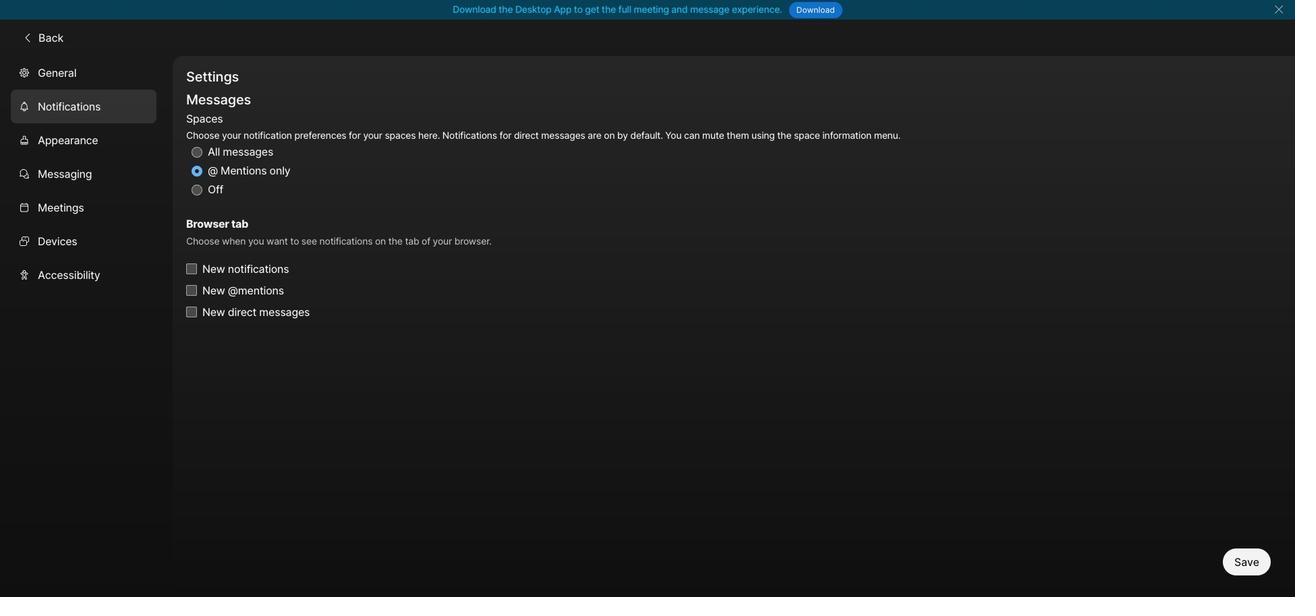 Task type: vqa. For each thing, say whether or not it's contained in the screenshot.
All messages option
yes



Task type: locate. For each thing, give the bounding box(es) containing it.
notifications tab
[[11, 89, 156, 123]]

cancel_16 image
[[1274, 4, 1284, 15]]

All messages radio
[[192, 147, 202, 158]]

devices tab
[[11, 224, 156, 258]]

option group
[[186, 110, 901, 200]]

settings navigation
[[0, 56, 173, 598]]



Task type: describe. For each thing, give the bounding box(es) containing it.
accessibility tab
[[11, 258, 156, 292]]

Off radio
[[192, 185, 202, 196]]

messaging tab
[[11, 157, 156, 191]]

@ Mentions only radio
[[192, 166, 202, 177]]

appearance tab
[[11, 123, 156, 157]]

general tab
[[11, 56, 156, 89]]

meetings tab
[[11, 191, 156, 224]]



